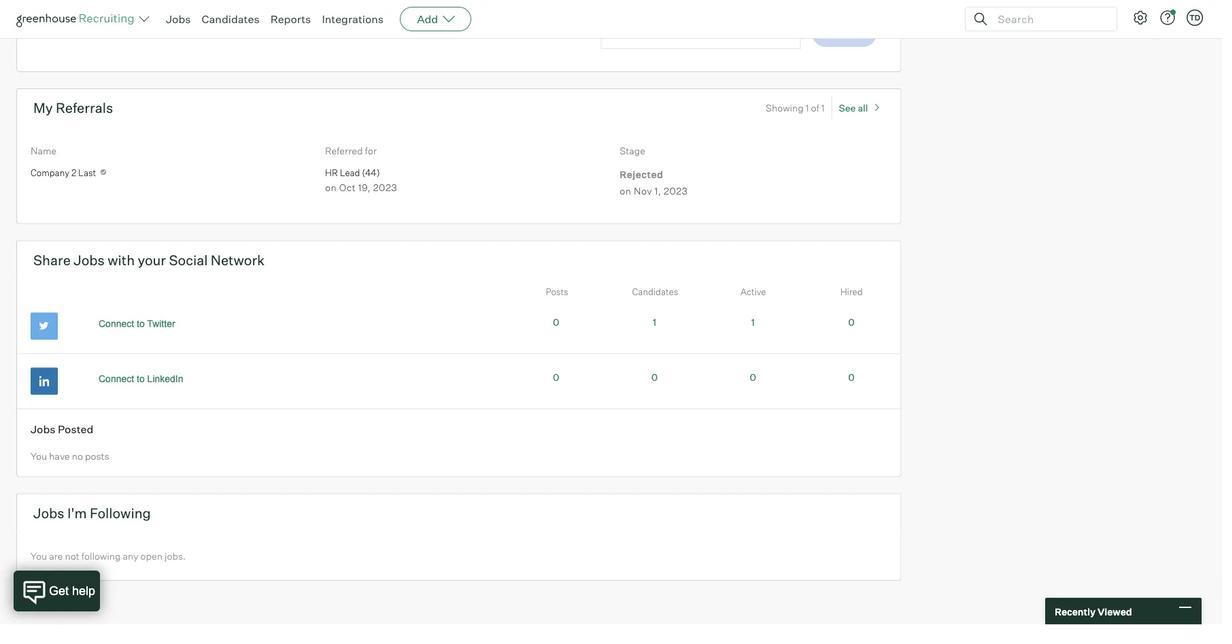 Task type: vqa. For each thing, say whether or not it's contained in the screenshot.
Patricia Davis the scheduling
no



Task type: describe. For each thing, give the bounding box(es) containing it.
connect to twitter
[[99, 318, 175, 329]]

see all
[[839, 102, 868, 114]]

(44)
[[362, 167, 380, 178]]

hr lead (44) on oct 19, 2023
[[325, 167, 397, 194]]

for inside every time someone clicks on your link and applies for a job, your hiring team can track you as a source.
[[371, 3, 384, 14]]

clicks
[[230, 3, 257, 14]]

1 vertical spatial for
[[365, 145, 377, 157]]

jobs for jobs link
[[166, 12, 191, 26]]

open
[[140, 550, 162, 562]]

company 2 last
[[31, 167, 96, 178]]

candidates link
[[202, 12, 260, 26]]

0 horizontal spatial your
[[138, 251, 166, 268]]

19,
[[358, 182, 371, 194]]

referred
[[325, 145, 363, 157]]

i'm
[[67, 504, 87, 521]]

have
[[49, 450, 70, 462]]

jobs.
[[165, 550, 186, 562]]

showing 1 of 1
[[766, 102, 825, 114]]

on inside every time someone clicks on your link and applies for a job, your hiring team can track you as a source.
[[259, 3, 271, 14]]

twitter
[[147, 318, 175, 329]]

viewed
[[1098, 605, 1132, 617]]

to for 0
[[137, 374, 145, 384]]

1,
[[655, 185, 661, 197]]

no
[[72, 450, 83, 462]]

referrals
[[56, 99, 113, 116]]

showing
[[766, 102, 804, 114]]

rejected on nov 1, 2023
[[620, 168, 688, 197]]

reports link
[[270, 12, 311, 26]]

integrations
[[322, 12, 384, 26]]

configure image
[[1132, 10, 1149, 26]]

you for jobs i'm following
[[31, 550, 47, 562]]

connect to twitter button
[[84, 312, 190, 335]]

following
[[90, 504, 151, 521]]

jobs link
[[166, 12, 191, 26]]

can
[[493, 3, 510, 14]]

posted
[[58, 422, 93, 436]]

connect to linkedin button
[[84, 367, 198, 391]]

1 horizontal spatial your
[[273, 3, 294, 14]]

2 horizontal spatial your
[[415, 3, 435, 14]]

2 1 link from the left
[[751, 316, 755, 328]]

2023 inside hr lead (44) on oct 19, 2023
[[373, 182, 397, 194]]

name
[[31, 145, 57, 157]]

you are not following any open jobs.
[[31, 550, 186, 562]]

source.
[[133, 19, 167, 31]]

referred for
[[325, 145, 377, 157]]

rejected
[[620, 168, 663, 180]]

to for 1
[[137, 318, 145, 329]]

2 a from the left
[[571, 3, 576, 14]]

share
[[33, 251, 71, 268]]

jobs for jobs i'm following
[[33, 504, 64, 521]]

on inside hr lead (44) on oct 19, 2023
[[325, 182, 337, 194]]

and
[[315, 3, 333, 14]]

1 1 link from the left
[[653, 316, 656, 328]]

hr
[[325, 167, 338, 178]]



Task type: locate. For each thing, give the bounding box(es) containing it.
jobs left with
[[74, 251, 105, 268]]

with
[[108, 251, 135, 268]]

not
[[65, 550, 79, 562]]

2 connect from the top
[[99, 374, 134, 384]]

integrations link
[[322, 12, 384, 26]]

posts
[[85, 450, 109, 462]]

connect left twitter
[[99, 318, 134, 329]]

link
[[296, 3, 313, 14]]

greenhouse recruiting image
[[16, 11, 139, 27]]

your
[[273, 3, 294, 14], [415, 3, 435, 14], [138, 251, 166, 268]]

2 you from the top
[[31, 550, 47, 562]]

recently
[[1055, 605, 1096, 617]]

a left 'job,'
[[387, 3, 392, 14]]

reports
[[270, 12, 311, 26]]

on
[[259, 3, 271, 14], [325, 182, 337, 194], [620, 185, 631, 197]]

td
[[1189, 13, 1200, 22]]

0 horizontal spatial candidates
[[202, 12, 260, 26]]

1 vertical spatial connect
[[99, 374, 134, 384]]

connect for 1
[[99, 318, 134, 329]]

nov
[[634, 185, 652, 197]]

jobs up have
[[31, 422, 55, 436]]

2023
[[373, 182, 397, 194], [664, 185, 688, 197]]

td button
[[1187, 10, 1203, 26]]

to
[[137, 318, 145, 329], [137, 374, 145, 384]]

network
[[211, 251, 265, 268]]

time
[[162, 3, 182, 14]]

None text field
[[601, 18, 801, 49]]

connect left linkedin
[[99, 374, 134, 384]]

0 vertical spatial candidates
[[202, 12, 260, 26]]

candidates
[[202, 12, 260, 26], [632, 286, 678, 297]]

jobs i'm following
[[33, 504, 151, 521]]

jobs
[[166, 12, 191, 26], [74, 251, 105, 268], [31, 422, 55, 436], [33, 504, 64, 521]]

team
[[467, 3, 491, 14]]

company
[[31, 167, 69, 178]]

connect
[[99, 318, 134, 329], [99, 374, 134, 384]]

every
[[133, 3, 159, 14]]

1 vertical spatial you
[[31, 550, 47, 562]]

on down hr
[[325, 182, 337, 194]]

on inside rejected on nov 1, 2023
[[620, 185, 631, 197]]

hired
[[840, 286, 863, 297]]

on left nov
[[620, 185, 631, 197]]

job,
[[395, 3, 412, 14]]

1 link
[[653, 316, 656, 328], [751, 316, 755, 328]]

linkedin
[[147, 374, 183, 384]]

your right 'job,'
[[415, 3, 435, 14]]

1 you from the top
[[31, 450, 47, 462]]

0 vertical spatial connect
[[99, 318, 134, 329]]

jobs for jobs posted
[[31, 422, 55, 436]]

1 horizontal spatial 1 link
[[751, 316, 755, 328]]

1 horizontal spatial on
[[325, 182, 337, 194]]

for
[[371, 3, 384, 14], [365, 145, 377, 157]]

every time someone clicks on your link and applies for a job, your hiring team can track you as a source.
[[133, 3, 576, 31]]

a
[[387, 3, 392, 14], [571, 3, 576, 14]]

1 to from the top
[[137, 318, 145, 329]]

0 horizontal spatial 1 link
[[653, 316, 656, 328]]

to inside connect to twitter button
[[137, 318, 145, 329]]

following image
[[99, 168, 108, 176]]

1 vertical spatial to
[[137, 374, 145, 384]]

2
[[71, 167, 76, 178]]

someone
[[185, 3, 227, 14]]

as
[[558, 3, 568, 14]]

on right clicks
[[259, 3, 271, 14]]

social
[[169, 251, 208, 268]]

your right with
[[138, 251, 166, 268]]

you left "are"
[[31, 550, 47, 562]]

1 vertical spatial candidates
[[632, 286, 678, 297]]

connect to linkedin
[[99, 374, 183, 384]]

any
[[123, 550, 138, 562]]

2 to from the top
[[137, 374, 145, 384]]

td button
[[1184, 7, 1206, 29]]

following
[[82, 550, 121, 562]]

my referrals
[[33, 99, 113, 116]]

for left 'job,'
[[371, 3, 384, 14]]

2023 down (44)
[[373, 182, 397, 194]]

0 vertical spatial for
[[371, 3, 384, 14]]

active
[[741, 286, 766, 297]]

jobs right every
[[166, 12, 191, 26]]

2023 right the 1,
[[664, 185, 688, 197]]

you
[[31, 450, 47, 462], [31, 550, 47, 562]]

of
[[811, 102, 819, 114]]

recently viewed
[[1055, 605, 1132, 617]]

applies
[[335, 3, 369, 14]]

connect for 0
[[99, 374, 134, 384]]

last
[[78, 167, 96, 178]]

Search text field
[[994, 9, 1105, 29]]

you left have
[[31, 450, 47, 462]]

all
[[858, 102, 868, 114]]

0 horizontal spatial 2023
[[373, 182, 397, 194]]

to inside connect to linkedin button
[[137, 374, 145, 384]]

you have no posts
[[31, 450, 109, 462]]

a right as
[[571, 3, 576, 14]]

1 connect from the top
[[99, 318, 134, 329]]

jobs left i'm
[[33, 504, 64, 521]]

connect inside button
[[99, 318, 134, 329]]

see
[[839, 102, 856, 114]]

you for jobs posted
[[31, 450, 47, 462]]

1 horizontal spatial candidates
[[632, 286, 678, 297]]

0 vertical spatial you
[[31, 450, 47, 462]]

my
[[33, 99, 53, 116]]

your left link
[[273, 3, 294, 14]]

2023 inside rejected on nov 1, 2023
[[664, 185, 688, 197]]

1 horizontal spatial 2023
[[664, 185, 688, 197]]

see all link
[[839, 96, 884, 120]]

you
[[539, 3, 555, 14]]

for up (44)
[[365, 145, 377, 157]]

1 horizontal spatial a
[[571, 3, 576, 14]]

add button
[[400, 7, 471, 31]]

1 a from the left
[[387, 3, 392, 14]]

to left linkedin
[[137, 374, 145, 384]]

are
[[49, 550, 63, 562]]

lead
[[340, 167, 360, 178]]

oct
[[339, 182, 356, 194]]

hiring
[[438, 3, 465, 14]]

2 horizontal spatial on
[[620, 185, 631, 197]]

jobs posted
[[31, 422, 93, 436]]

1
[[806, 102, 809, 114], [821, 102, 825, 114], [653, 316, 656, 328], [751, 316, 755, 328]]

0 vertical spatial to
[[137, 318, 145, 329]]

to left twitter
[[137, 318, 145, 329]]

stage
[[620, 145, 645, 157]]

posts
[[546, 286, 568, 297]]

0 horizontal spatial a
[[387, 3, 392, 14]]

share jobs with your social network
[[33, 251, 265, 268]]

0 link
[[553, 316, 559, 328], [848, 316, 855, 328], [553, 371, 559, 383], [651, 371, 658, 383], [750, 371, 756, 383], [848, 371, 855, 383]]

add
[[417, 12, 438, 26]]

0 horizontal spatial on
[[259, 3, 271, 14]]

track
[[512, 3, 536, 14]]

connect inside button
[[99, 374, 134, 384]]

0
[[553, 316, 559, 328], [848, 316, 855, 328], [553, 371, 559, 383], [651, 371, 658, 383], [750, 371, 756, 383], [848, 371, 855, 383]]



